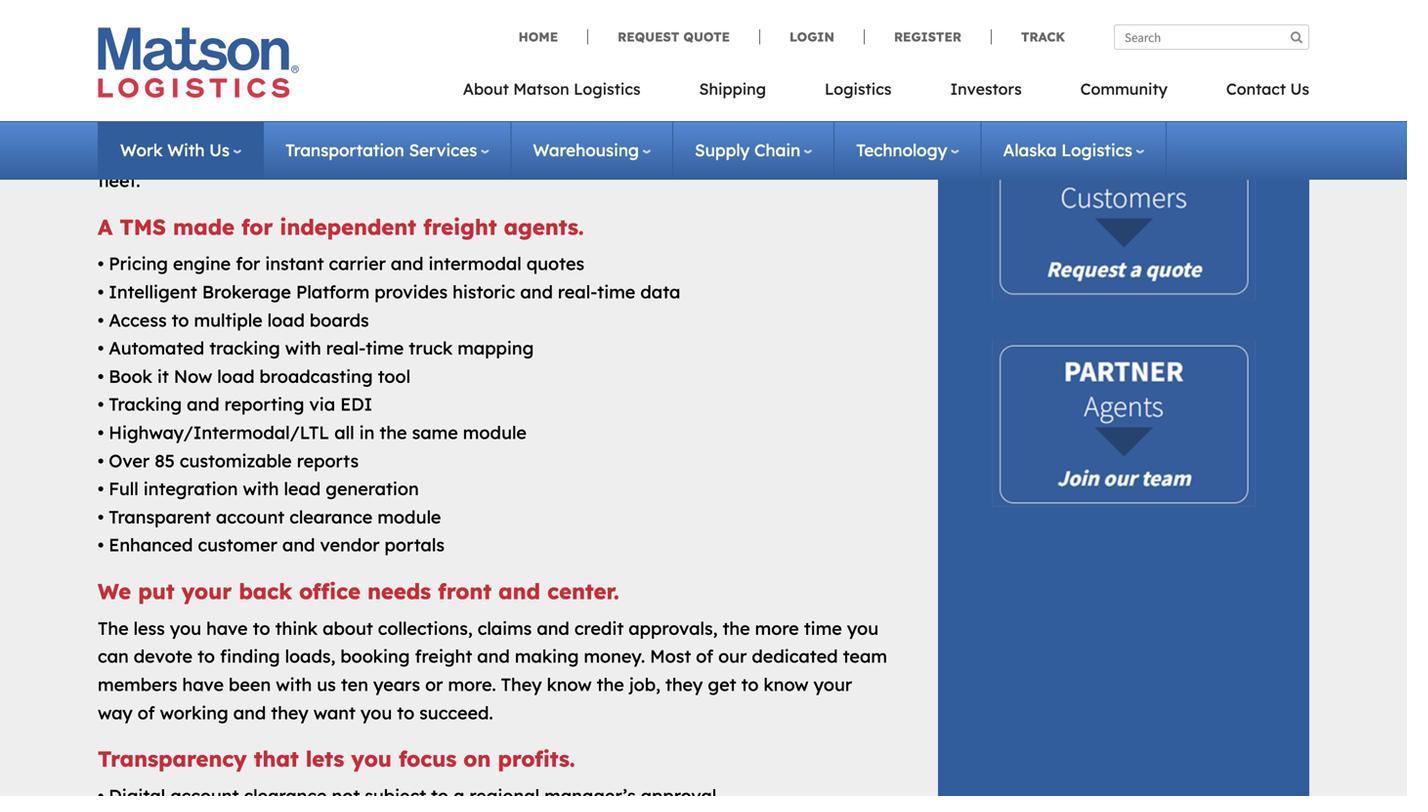Task type: describe. For each thing, give the bounding box(es) containing it.
technology
[[856, 140, 947, 161]]

container
[[768, 141, 849, 163]]

to down you're
[[463, 113, 481, 135]]

logistics down capabilities,
[[574, 79, 641, 99]]

a tms made for independent freight agents.
[[98, 213, 584, 240]]

the down money.
[[597, 674, 624, 696]]

devote
[[134, 646, 193, 668]]

and down now
[[187, 394, 220, 416]]

6 • from the top
[[98, 394, 104, 416]]

vendor
[[320, 534, 380, 556]]

the left tier
[[277, 141, 305, 163]]

quotes
[[527, 253, 584, 275]]

access
[[109, 309, 167, 331]]

freight inside the less you have to think about collections, claims and credit approvals, the more time you can devote to finding loads, booking freight and making money. most of our dedicated team members have been with us ten years or more. they know the job, they get to know your way of working and they want you to succeed.
[[415, 646, 472, 668]]

to up finding
[[253, 617, 270, 639]]

book
[[798, 57, 840, 79]]

via
[[309, 394, 335, 416]]

1
[[347, 141, 356, 163]]

• pricing engine for instant carrier and intermodal quotes • intelligent brokerage platform provides historic and real-time data • access to multiple load boards • automated tracking with real-time truck mapping • book it now load broadcasting tool • tracking and reporting via edi • highway/intermodal/ltl all in the same module • over 85 customizable reports • full integration with lead generation • transparent account clearance module • enhanced customer and vendor portals
[[98, 253, 681, 556]]

0 vertical spatial have
[[206, 617, 248, 639]]

you up devote
[[170, 617, 201, 639]]

you down the years
[[361, 702, 392, 724]]

logistics inside with our industry-leading intermodal network and capabilities, you can take your book of clients—and business—to the next level. if you're looking to start offering intermodal, matson logistics gives you what you need to create a new revenue stream: instant quotes, relationships with all the tier 1 railroads and our dedicated 53-foot intermodal container fleet.
[[166, 113, 241, 135]]

way
[[98, 702, 133, 724]]

1 • from the top
[[98, 253, 104, 275]]

2 • from the top
[[98, 281, 104, 303]]

work with us link
[[120, 140, 241, 161]]

search image
[[1291, 31, 1303, 43]]

more
[[755, 617, 799, 639]]

to down the years
[[397, 702, 414, 724]]

what
[[332, 113, 375, 135]]

you up transportation services link
[[379, 113, 411, 135]]

1 horizontal spatial time
[[597, 281, 636, 303]]

8 • from the top
[[98, 450, 104, 472]]

all inside the • pricing engine for instant carrier and intermodal quotes • intelligent brokerage platform provides historic and real-time data • access to multiple load boards • automated tracking with real-time truck mapping • book it now load broadcasting tool • tracking and reporting via edi • highway/intermodal/ltl all in the same module • over 85 customizable reports • full integration with lead generation • transparent account clearance module • enhanced customer and vendor portals
[[334, 422, 354, 444]]

request quote
[[618, 29, 730, 45]]

supply
[[695, 140, 750, 161]]

looking
[[516, 85, 579, 107]]

succeed.
[[419, 702, 493, 724]]

needs
[[367, 578, 431, 605]]

you up tier
[[296, 113, 327, 135]]

0 horizontal spatial load
[[217, 365, 255, 387]]

time inside the less you have to think about collections, claims and credit approvals, the more time you can devote to finding loads, booking freight and making money. most of our dedicated team members have been with us ten years or more. they know the job, they get to know your way of working and they want you to succeed.
[[804, 617, 842, 639]]

enhanced
[[109, 534, 193, 556]]

want
[[313, 702, 356, 724]]

top menu navigation
[[463, 73, 1309, 113]]

matson logistics image
[[98, 27, 299, 98]]

matson inside top menu navigation
[[513, 79, 569, 99]]

intelligent
[[109, 281, 197, 303]]

clearance
[[289, 506, 373, 528]]

relationships
[[98, 141, 206, 163]]

put
[[138, 578, 175, 605]]

1 horizontal spatial real-
[[558, 281, 597, 303]]

matson inside with our industry-leading intermodal network and capabilities, you can take your book of clients—and business—to the next level. if you're looking to start offering intermodal, matson logistics gives you what you need to create a new revenue stream: instant quotes, relationships with all the tier 1 railroads and our dedicated 53-foot intermodal container fleet.
[[98, 113, 161, 135]]

0 vertical spatial freight
[[423, 213, 497, 240]]

and down quotes
[[520, 281, 553, 303]]

alaska
[[1003, 140, 1057, 161]]

portals
[[385, 534, 445, 556]]

3 • from the top
[[98, 309, 104, 331]]

boards
[[310, 309, 369, 331]]

broker
[[500, 18, 572, 44]]

register
[[894, 29, 962, 45]]

account
[[216, 506, 285, 528]]

ten
[[341, 674, 368, 696]]

no
[[98, 18, 129, 44]]

capabilities,
[[531, 57, 634, 79]]

0 horizontal spatial of
[[138, 702, 155, 724]]

approvals,
[[629, 617, 718, 639]]

the up the what
[[316, 85, 344, 107]]

revenue
[[601, 113, 669, 135]]

tms
[[120, 213, 166, 240]]

2 know from the left
[[764, 674, 809, 696]]

9 • from the top
[[98, 478, 104, 500]]

in
[[359, 422, 375, 444]]

0 horizontal spatial your
[[181, 578, 232, 605]]

work with us
[[120, 140, 230, 161]]

no better place to be an intermodal broker agent.
[[98, 18, 648, 44]]

team
[[843, 646, 887, 668]]

or
[[425, 674, 443, 696]]

community link
[[1051, 73, 1197, 113]]

historic
[[453, 281, 515, 303]]

dedicated inside the less you have to think about collections, claims and credit approvals, the more time you can devote to finding loads, booking freight and making money. most of our dedicated team members have been with us ten years or more. they know the job, they get to know your way of working and they want you to succeed.
[[752, 646, 838, 668]]

1 horizontal spatial they
[[665, 674, 703, 696]]

warehousing link
[[533, 140, 651, 161]]

and down clearance at the bottom
[[282, 534, 315, 556]]

business—to
[[206, 85, 311, 107]]

take
[[711, 57, 749, 79]]

carrier image
[[992, 0, 1256, 91]]

0 horizontal spatial us
[[209, 140, 230, 161]]

work
[[120, 140, 163, 161]]

your inside with our industry-leading intermodal network and capabilities, you can take your book of clients—and business—to the next level. if you're looking to start offering intermodal, matson logistics gives you what you need to create a new revenue stream: instant quotes, relationships with all the tier 1 railroads and our dedicated 53-foot intermodal container fleet.
[[754, 57, 793, 79]]

be
[[304, 18, 330, 44]]

0 vertical spatial load
[[267, 309, 305, 331]]

claims
[[478, 617, 532, 639]]

create
[[485, 113, 540, 135]]

multiple
[[194, 309, 263, 331]]

customer
[[198, 534, 277, 556]]

supply chain
[[695, 140, 801, 161]]

shipping link
[[670, 73, 796, 113]]

logistics up quotes,
[[825, 79, 892, 99]]

highway/intermodal/ltl
[[109, 422, 329, 444]]

can inside the less you have to think about collections, claims and credit approvals, the more time you can devote to finding loads, booking freight and making money. most of our dedicated team members have been with us ten years or more. they know the job, they get to know your way of working and they want you to succeed.
[[98, 646, 129, 668]]

the left more
[[723, 617, 750, 639]]

request
[[618, 29, 679, 45]]

and down the been
[[233, 702, 266, 724]]

and up making
[[537, 617, 570, 639]]

and down need
[[441, 141, 474, 163]]

intermodal down stream:
[[669, 141, 763, 163]]

with up broadcasting
[[285, 337, 321, 359]]

focus
[[399, 746, 457, 773]]

made
[[173, 213, 235, 240]]

shipping
[[699, 79, 766, 99]]

transparency that lets you focus on profits.
[[98, 746, 575, 773]]

and down claims
[[477, 646, 510, 668]]

about matson logistics
[[463, 79, 641, 99]]

they
[[501, 674, 542, 696]]

dedicated inside with our industry-leading intermodal network and capabilities, you can take your book of clients—and business—to the next level. if you're looking to start offering intermodal, matson logistics gives you what you need to create a new revenue stream: instant quotes, relationships with all the tier 1 railroads and our dedicated 53-foot intermodal container fleet.
[[512, 141, 598, 163]]

technology link
[[856, 140, 959, 161]]

transparent
[[109, 506, 211, 528]]

been
[[229, 674, 271, 696]]

1 know from the left
[[547, 674, 592, 696]]

the inside the • pricing engine for instant carrier and intermodal quotes • intelligent brokerage platform provides historic and real-time data • access to multiple load boards • automated tracking with real-time truck mapping • book it now load broadcasting tool • tracking and reporting via edi • highway/intermodal/ltl all in the same module • over 85 customizable reports • full integration with lead generation • transparent account clearance module • enhanced customer and vendor portals
[[380, 422, 407, 444]]

1 vertical spatial they
[[271, 702, 309, 724]]

credit
[[574, 617, 624, 639]]

to inside the • pricing engine for instant carrier and intermodal quotes • intelligent brokerage platform provides historic and real-time data • access to multiple load boards • automated tracking with real-time truck mapping • book it now load broadcasting tool • tracking and reporting via edi • highway/intermodal/ltl all in the same module • over 85 customizable reports • full integration with lead generation • transparent account clearance module • enhanced customer and vendor portals
[[172, 309, 189, 331]]

services
[[409, 140, 477, 161]]

network
[[419, 57, 488, 79]]

investors
[[950, 79, 1022, 99]]



Task type: vqa. For each thing, say whether or not it's contained in the screenshot.
'1882,'
no



Task type: locate. For each thing, give the bounding box(es) containing it.
0 vertical spatial us
[[1290, 79, 1309, 99]]

with inside the less you have to think about collections, claims and credit approvals, the more time you can devote to finding loads, booking freight and making money. most of our dedicated team members have been with us ten years or more. they know the job, they get to know your way of working and they want you to succeed.
[[276, 674, 312, 696]]

instant inside the • pricing engine for instant carrier and intermodal quotes • intelligent brokerage platform provides historic and real-time data • access to multiple load boards • automated tracking with real-time truck mapping • book it now load broadcasting tool • tracking and reporting via edi • highway/intermodal/ltl all in the same module • over 85 customizable reports • full integration with lead generation • transparent account clearance module • enhanced customer and vendor portals
[[265, 253, 324, 275]]

0 horizontal spatial dedicated
[[512, 141, 598, 163]]

think
[[275, 617, 318, 639]]

0 horizontal spatial time
[[366, 337, 404, 359]]

matson up a
[[513, 79, 569, 99]]

front
[[438, 578, 492, 605]]

intermodal inside the • pricing engine for instant carrier and intermodal quotes • intelligent brokerage platform provides historic and real-time data • access to multiple load boards • automated tracking with real-time truck mapping • book it now load broadcasting tool • tracking and reporting via edi • highway/intermodal/ltl all in the same module • over 85 customizable reports • full integration with lead generation • transparent account clearance module • enhanced customer and vendor portals
[[428, 253, 522, 275]]

1 vertical spatial your
[[181, 578, 232, 605]]

0 horizontal spatial module
[[378, 506, 441, 528]]

dedicated down a
[[512, 141, 598, 163]]

they left "want"
[[271, 702, 309, 724]]

book
[[109, 365, 152, 387]]

time left data
[[597, 281, 636, 303]]

freight
[[423, 213, 497, 240], [415, 646, 472, 668]]

know
[[547, 674, 592, 696], [764, 674, 809, 696]]

with our industry-leading intermodal network and capabilities, you can take your book of clients—and business—to the next level. if you're looking to start offering intermodal, matson logistics gives you what you need to create a new revenue stream: instant quotes, relationships with all the tier 1 railroads and our dedicated 53-foot intermodal container fleet.
[[98, 57, 869, 192]]

1 horizontal spatial instant
[[742, 113, 801, 135]]

intermodal up "network"
[[372, 18, 493, 44]]

1 vertical spatial real-
[[326, 337, 366, 359]]

logistics up work with us link
[[166, 113, 241, 135]]

office
[[299, 578, 361, 605]]

agents.
[[504, 213, 584, 240]]

1 horizontal spatial of
[[696, 646, 713, 668]]

independent
[[280, 213, 416, 240]]

to up automated
[[172, 309, 189, 331]]

have up finding
[[206, 617, 248, 639]]

of up the 'get'
[[696, 646, 713, 668]]

0 horizontal spatial instant
[[265, 253, 324, 275]]

you're
[[459, 85, 511, 107]]

need
[[416, 113, 458, 135]]

freight up or
[[415, 646, 472, 668]]

1 vertical spatial freight
[[415, 646, 472, 668]]

2 horizontal spatial our
[[718, 646, 747, 668]]

with inside with our industry-leading intermodal network and capabilities, you can take your book of clients—and business—to the next level. if you're looking to start offering intermodal, matson logistics gives you what you need to create a new revenue stream: instant quotes, relationships with all the tier 1 railroads and our dedicated 53-foot intermodal container fleet.
[[98, 57, 137, 79]]

1 vertical spatial our
[[479, 141, 507, 163]]

module up portals
[[378, 506, 441, 528]]

10 • from the top
[[98, 506, 104, 528]]

gives
[[246, 113, 291, 135]]

members
[[98, 674, 177, 696]]

of inside with our industry-leading intermodal network and capabilities, you can take your book of clients—and business—to the next level. if you're looking to start offering intermodal, matson logistics gives you what you need to create a new revenue stream: instant quotes, relationships with all the tier 1 railroads and our dedicated 53-foot intermodal container fleet.
[[845, 57, 863, 79]]

0 vertical spatial our
[[142, 57, 171, 79]]

foot
[[630, 141, 665, 163]]

same
[[412, 422, 458, 444]]

us inside contact us link
[[1290, 79, 1309, 99]]

2 vertical spatial your
[[814, 674, 852, 696]]

1 horizontal spatial module
[[463, 422, 527, 444]]

your down team
[[814, 674, 852, 696]]

to left be
[[275, 18, 297, 44]]

loads,
[[285, 646, 335, 668]]

now
[[174, 365, 212, 387]]

0 vertical spatial they
[[665, 674, 703, 696]]

edi
[[340, 394, 372, 416]]

over
[[109, 450, 150, 472]]

1 vertical spatial for
[[236, 253, 260, 275]]

the less you have to think about collections, claims and credit approvals, the more time you can devote to finding loads, booking freight and making money. most of our dedicated team members have been with us ten years or more. they know the job, they get to know your way of working and they want you to succeed.
[[98, 617, 887, 724]]

all inside with our industry-leading intermodal network and capabilities, you can take your book of clients—and business—to the next level. if you're looking to start offering intermodal, matson logistics gives you what you need to create a new revenue stream: instant quotes, relationships with all the tier 1 railroads and our dedicated 53-foot intermodal container fleet.
[[252, 141, 272, 163]]

for inside the • pricing engine for instant carrier and intermodal quotes • intelligent brokerage platform provides historic and real-time data • access to multiple load boards • automated tracking with real-time truck mapping • book it now load broadcasting tool • tracking and reporting via edi • highway/intermodal/ltl all in the same module • over 85 customizable reports • full integration with lead generation • transparent account clearance module • enhanced customer and vendor portals
[[236, 253, 260, 275]]

platform
[[296, 281, 370, 303]]

leading
[[253, 57, 316, 79]]

track link
[[991, 29, 1065, 45]]

offering
[[651, 85, 719, 107]]

1 vertical spatial can
[[98, 646, 129, 668]]

you up team
[[847, 617, 879, 639]]

0 horizontal spatial matson
[[98, 113, 161, 135]]

2 horizontal spatial time
[[804, 617, 842, 639]]

transportation
[[285, 140, 404, 161]]

real- down quotes
[[558, 281, 597, 303]]

reporting
[[224, 394, 304, 416]]

1 horizontal spatial dedicated
[[752, 646, 838, 668]]

job,
[[629, 674, 660, 696]]

real- down boards
[[326, 337, 366, 359]]

instant up platform
[[265, 253, 324, 275]]

know down making
[[547, 674, 592, 696]]

1 vertical spatial with
[[167, 140, 205, 161]]

track
[[1021, 29, 1065, 45]]

of down members
[[138, 702, 155, 724]]

tier
[[310, 141, 342, 163]]

dedicated down more
[[752, 646, 838, 668]]

2 horizontal spatial of
[[845, 57, 863, 79]]

reports
[[297, 450, 359, 472]]

more.
[[448, 674, 496, 696]]

with down loads,
[[276, 674, 312, 696]]

to
[[275, 18, 297, 44], [584, 85, 601, 107], [463, 113, 481, 135], [172, 309, 189, 331], [253, 617, 270, 639], [197, 646, 215, 668], [741, 674, 759, 696], [397, 702, 414, 724]]

module
[[463, 422, 527, 444], [378, 506, 441, 528]]

1 horizontal spatial know
[[764, 674, 809, 696]]

contact us image
[[992, 129, 1256, 301]]

our up clients—and
[[142, 57, 171, 79]]

and up claims
[[499, 578, 540, 605]]

freight up the historic
[[423, 213, 497, 240]]

11 • from the top
[[98, 534, 104, 556]]

1 horizontal spatial all
[[334, 422, 354, 444]]

0 horizontal spatial our
[[142, 57, 171, 79]]

for for independent
[[241, 213, 273, 240]]

0 vertical spatial your
[[754, 57, 793, 79]]

place
[[209, 18, 268, 44]]

instant inside with our industry-leading intermodal network and capabilities, you can take your book of clients—and business—to the next level. if you're looking to start offering intermodal, matson logistics gives you what you need to create a new revenue stream: instant quotes, relationships with all the tier 1 railroads and our dedicated 53-foot intermodal container fleet.
[[742, 113, 801, 135]]

that
[[254, 746, 299, 773]]

tool
[[378, 365, 411, 387]]

2 vertical spatial our
[[718, 646, 747, 668]]

1 horizontal spatial can
[[676, 57, 707, 79]]

your right put
[[181, 578, 232, 605]]

1 vertical spatial have
[[182, 674, 224, 696]]

we put your back office needs front and center.
[[98, 578, 619, 605]]

with up the account
[[243, 478, 279, 500]]

85
[[155, 450, 175, 472]]

they
[[665, 674, 703, 696], [271, 702, 309, 724]]

to down capabilities,
[[584, 85, 601, 107]]

to right devote
[[197, 646, 215, 668]]

profits.
[[498, 746, 575, 773]]

0 vertical spatial time
[[597, 281, 636, 303]]

0 horizontal spatial they
[[271, 702, 309, 724]]

1 vertical spatial dedicated
[[752, 646, 838, 668]]

0 vertical spatial with
[[98, 57, 137, 79]]

full
[[109, 478, 139, 500]]

mapping
[[458, 337, 534, 359]]

our down the create on the left of the page
[[479, 141, 507, 163]]

•
[[98, 253, 104, 275], [98, 281, 104, 303], [98, 309, 104, 331], [98, 337, 104, 359], [98, 365, 104, 387], [98, 394, 104, 416], [98, 422, 104, 444], [98, 450, 104, 472], [98, 478, 104, 500], [98, 506, 104, 528], [98, 534, 104, 556]]

1 vertical spatial all
[[334, 422, 354, 444]]

0 vertical spatial all
[[252, 141, 272, 163]]

0 vertical spatial instant
[[742, 113, 801, 135]]

to right the 'get'
[[741, 674, 759, 696]]

1 vertical spatial load
[[217, 365, 255, 387]]

0 vertical spatial for
[[241, 213, 273, 240]]

real-
[[558, 281, 597, 303], [326, 337, 366, 359]]

can up offering
[[676, 57, 707, 79]]

load down tracking
[[217, 365, 255, 387]]

know down more
[[764, 674, 809, 696]]

1 vertical spatial module
[[378, 506, 441, 528]]

alaska logistics
[[1003, 140, 1133, 161]]

module right same
[[463, 422, 527, 444]]

with right work on the left
[[167, 140, 205, 161]]

have up working
[[182, 674, 224, 696]]

booking
[[340, 646, 410, 668]]

warehousing
[[533, 140, 639, 161]]

7 • from the top
[[98, 422, 104, 444]]

and
[[493, 57, 526, 79], [441, 141, 474, 163], [391, 253, 424, 275], [520, 281, 553, 303], [187, 394, 220, 416], [282, 534, 315, 556], [499, 578, 540, 605], [537, 617, 570, 639], [477, 646, 510, 668], [233, 702, 266, 724]]

0 vertical spatial can
[[676, 57, 707, 79]]

1 horizontal spatial your
[[754, 57, 793, 79]]

for right made
[[241, 213, 273, 240]]

0 horizontal spatial all
[[252, 141, 272, 163]]

None search field
[[1114, 24, 1309, 50]]

of
[[845, 57, 863, 79], [696, 646, 713, 668], [138, 702, 155, 724]]

0 horizontal spatial can
[[98, 646, 129, 668]]

0 vertical spatial module
[[463, 422, 527, 444]]

1 horizontal spatial with
[[167, 140, 205, 161]]

intermodal up the historic
[[428, 253, 522, 275]]

a
[[545, 113, 556, 135]]

instant up chain
[[742, 113, 801, 135]]

us
[[317, 674, 336, 696]]

0 vertical spatial real-
[[558, 281, 597, 303]]

4 • from the top
[[98, 337, 104, 359]]

quote
[[683, 29, 730, 45]]

time up tool
[[366, 337, 404, 359]]

matson up work on the left
[[98, 113, 161, 135]]

1 horizontal spatial our
[[479, 141, 507, 163]]

lets
[[306, 746, 344, 773]]

stream:
[[674, 113, 737, 135]]

0 vertical spatial of
[[845, 57, 863, 79]]

and up about at the left of the page
[[493, 57, 526, 79]]

the right in
[[380, 422, 407, 444]]

load down "brokerage"
[[267, 309, 305, 331]]

us
[[1290, 79, 1309, 99], [209, 140, 230, 161]]

the
[[98, 617, 129, 639]]

5 • from the top
[[98, 365, 104, 387]]

and up "provides"
[[391, 253, 424, 275]]

engine
[[173, 253, 231, 275]]

request quote link
[[587, 29, 759, 45]]

with inside with our industry-leading intermodal network and capabilities, you can take your book of clients—and business—to the next level. if you're looking to start offering intermodal, matson logistics gives you what you need to create a new revenue stream: instant quotes, relationships with all the tier 1 railroads and our dedicated 53-foot intermodal container fleet.
[[211, 141, 247, 163]]

for for instant
[[236, 253, 260, 275]]

center.
[[547, 578, 619, 605]]

0 horizontal spatial real-
[[326, 337, 366, 359]]

time right more
[[804, 617, 842, 639]]

us right contact
[[1290, 79, 1309, 99]]

2 vertical spatial time
[[804, 617, 842, 639]]

money.
[[584, 646, 645, 668]]

login
[[790, 29, 834, 45]]

data
[[640, 281, 681, 303]]

1 vertical spatial of
[[696, 646, 713, 668]]

carrier
[[329, 253, 386, 275]]

tracking
[[109, 394, 182, 416]]

2 vertical spatial of
[[138, 702, 155, 724]]

can inside with our industry-leading intermodal network and capabilities, you can take your book of clients—and business—to the next level. if you're looking to start offering intermodal, matson logistics gives you what you need to create a new revenue stream: instant quotes, relationships with all the tier 1 railroads and our dedicated 53-foot intermodal container fleet.
[[676, 57, 707, 79]]

instant
[[742, 113, 801, 135], [265, 253, 324, 275]]

home link
[[519, 29, 587, 45]]

all left in
[[334, 422, 354, 444]]

your inside the less you have to think about collections, claims and credit approvals, the more time you can devote to finding loads, booking freight and making money. most of our dedicated team members have been with us ten years or more. they know the job, they get to know your way of working and they want you to succeed.
[[814, 674, 852, 696]]

truck
[[409, 337, 453, 359]]

new
[[561, 113, 596, 135]]

0 vertical spatial dedicated
[[512, 141, 598, 163]]

quotes,
[[806, 113, 869, 135]]

1 horizontal spatial matson
[[513, 79, 569, 99]]

1 vertical spatial instant
[[265, 253, 324, 275]]

you down request on the left
[[639, 57, 671, 79]]

with down no
[[98, 57, 137, 79]]

0 horizontal spatial with
[[98, 57, 137, 79]]

us down business—to
[[209, 140, 230, 161]]

your up 'intermodal,'
[[754, 57, 793, 79]]

can down the
[[98, 646, 129, 668]]

level.
[[391, 85, 434, 107]]

about matson logistics link
[[463, 73, 670, 113]]

our inside the less you have to think about collections, claims and credit approvals, the more time you can devote to finding loads, booking freight and making money. most of our dedicated team members have been with us ten years or more. they know the job, they get to know your way of working and they want you to succeed.
[[718, 646, 747, 668]]

1 vertical spatial matson
[[98, 113, 161, 135]]

logistics down community link
[[1061, 140, 1133, 161]]

intermodal up next
[[321, 57, 414, 79]]

for up "brokerage"
[[236, 253, 260, 275]]

clients—and
[[98, 85, 201, 107]]

of right the book
[[845, 57, 863, 79]]

1 vertical spatial us
[[209, 140, 230, 161]]

better
[[136, 18, 202, 44]]

2 horizontal spatial your
[[814, 674, 852, 696]]

1 vertical spatial time
[[366, 337, 404, 359]]

you right lets
[[351, 746, 392, 773]]

they down most
[[665, 674, 703, 696]]

Search search field
[[1114, 24, 1309, 50]]

all down 'gives'
[[252, 141, 272, 163]]

0 horizontal spatial know
[[547, 674, 592, 696]]

lead
[[284, 478, 321, 500]]

generation
[[326, 478, 419, 500]]

agent.
[[579, 18, 648, 44]]

less
[[134, 617, 165, 639]]

agent service image
[[992, 339, 1256, 507]]

0 vertical spatial matson
[[513, 79, 569, 99]]

matson
[[513, 79, 569, 99], [98, 113, 161, 135]]

the
[[316, 85, 344, 107], [277, 141, 305, 163], [380, 422, 407, 444], [723, 617, 750, 639], [597, 674, 624, 696]]

1 horizontal spatial load
[[267, 309, 305, 331]]

collections,
[[378, 617, 473, 639]]

on
[[463, 746, 491, 773]]

our up the 'get'
[[718, 646, 747, 668]]

1 horizontal spatial us
[[1290, 79, 1309, 99]]

with down 'gives'
[[211, 141, 247, 163]]



